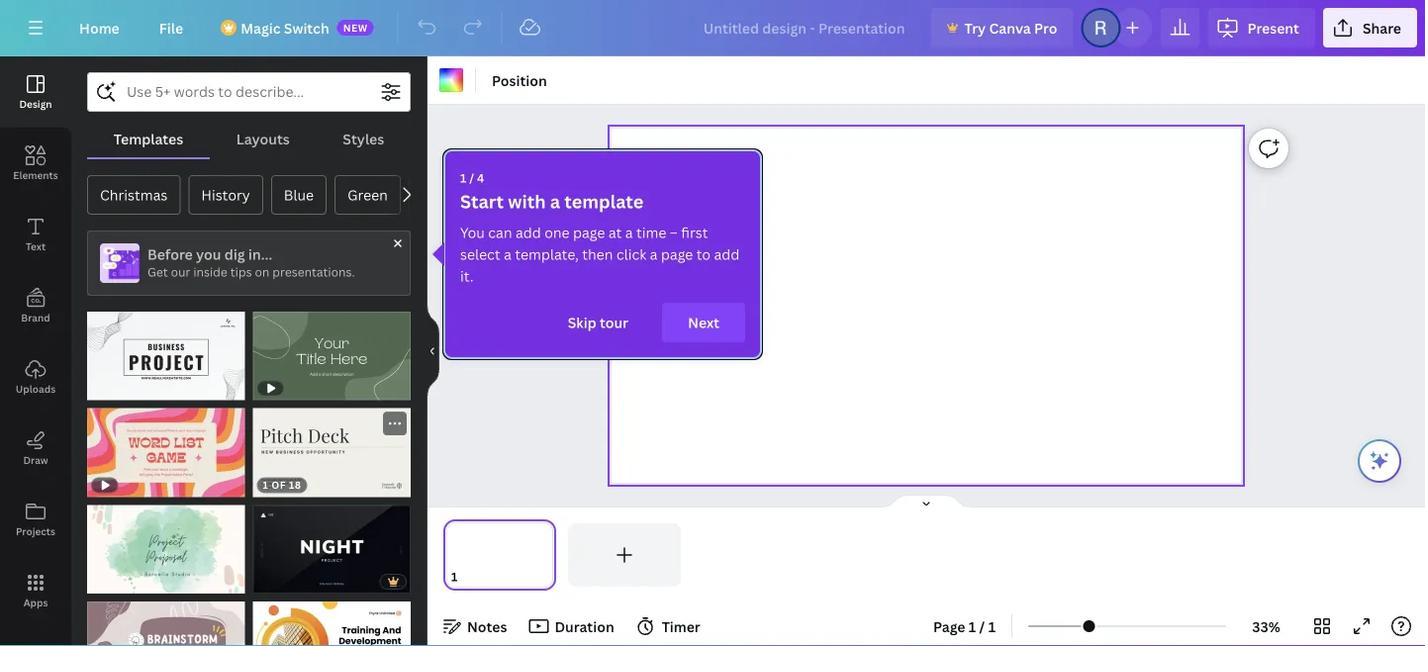 Task type: locate. For each thing, give the bounding box(es) containing it.
history
[[201, 186, 250, 204]]

33% button
[[1235, 611, 1299, 643]]

1 for 1 of 25
[[263, 575, 269, 589]]

brand button
[[0, 270, 71, 342]]

page up then
[[573, 223, 605, 242]]

0 horizontal spatial add
[[516, 223, 541, 242]]

of for 25
[[272, 575, 286, 589]]

grey minimalist business project presentation group
[[87, 300, 245, 401]]

green blobs basic simple presentation group
[[253, 300, 411, 401]]

next
[[688, 313, 720, 332]]

/
[[469, 170, 474, 186], [980, 617, 985, 636]]

position button
[[484, 64, 555, 96]]

page
[[934, 617, 966, 636]]

1 for 1 of 18
[[263, 479, 269, 492]]

a
[[550, 190, 560, 214], [625, 223, 633, 242], [504, 245, 512, 264], [650, 245, 658, 264]]

1 / 4 start with a template you can add one page at a time – first select a template, then click a page to add it.
[[460, 170, 740, 286]]

0 horizontal spatial page
[[573, 223, 605, 242]]

1 horizontal spatial page
[[661, 245, 693, 264]]

1 for 1 of 20
[[97, 575, 103, 589]]

in...
[[248, 245, 272, 264]]

uploads
[[16, 382, 56, 395]]

canva assistant image
[[1368, 449, 1392, 473]]

position
[[492, 71, 547, 90]]

/ left 4 in the top of the page
[[469, 170, 474, 186]]

of inside group
[[272, 575, 286, 589]]

cream neutral minimalist new business pitch deck presentation group
[[253, 403, 411, 497]]

first
[[681, 223, 708, 242]]

a down time
[[650, 245, 658, 264]]

of inside grey minimalist business project presentation group
[[106, 382, 120, 395]]

of inside the beige brown minimal organic creative project presentation group
[[106, 575, 120, 589]]

1 of 14
[[97, 382, 136, 395]]

1 horizontal spatial /
[[980, 617, 985, 636]]

pro
[[1035, 18, 1058, 37]]

our
[[171, 264, 190, 280]]

1 vertical spatial page
[[661, 245, 693, 264]]

add
[[516, 223, 541, 242], [714, 245, 740, 264]]

0 vertical spatial /
[[469, 170, 474, 186]]

present button
[[1208, 8, 1316, 48]]

a right with
[[550, 190, 560, 214]]

1
[[460, 170, 467, 186], [97, 382, 103, 395], [263, 479, 269, 492], [97, 575, 103, 589], [263, 575, 269, 589], [969, 617, 976, 636], [989, 617, 996, 636]]

uploads button
[[0, 342, 71, 413]]

projects button
[[0, 484, 71, 555]]

1 for 1 of 14
[[97, 382, 103, 395]]

timer
[[662, 617, 701, 636]]

on
[[255, 264, 270, 280]]

of
[[106, 382, 120, 395], [272, 479, 286, 492], [106, 575, 120, 589], [272, 575, 286, 589]]

of left '25'
[[272, 575, 286, 589]]

layouts button
[[210, 120, 316, 157]]

1 inside 1 / 4 start with a template you can add one page at a time – first select a template, then click a page to add it.
[[460, 170, 467, 186]]

inside
[[193, 264, 227, 280]]

you
[[460, 223, 485, 242]]

before you dig in... get our inside tips on presentations.
[[148, 245, 355, 280]]

presentations.
[[273, 264, 355, 280]]

1 vertical spatial add
[[714, 245, 740, 264]]

yellow and white modern training and development presentation group
[[253, 590, 411, 646]]

it.
[[460, 267, 474, 286]]

green button
[[335, 175, 401, 215]]

next button
[[662, 303, 745, 343]]

styles button
[[316, 120, 411, 157]]

history button
[[188, 175, 263, 215]]

select
[[460, 245, 501, 264]]

0 horizontal spatial /
[[469, 170, 474, 186]]

timer button
[[630, 611, 709, 643]]

skip tour
[[568, 313, 629, 332]]

try canva pro button
[[931, 8, 1074, 48]]

share button
[[1324, 8, 1418, 48]]

pink orange yellow happy hippie word list game presentation party group
[[87, 397, 245, 497]]

Use 5+ words to describe... search field
[[127, 73, 371, 111]]

you
[[196, 245, 221, 264]]

/ inside 1 / 4 start with a template you can add one page at a time – first select a template, then click a page to add it.
[[469, 170, 474, 186]]

of inside cream neutral minimalist new business pitch deck presentation group
[[272, 479, 286, 492]]

page
[[573, 223, 605, 242], [661, 245, 693, 264]]

1 of 18
[[263, 479, 302, 492]]

add right can
[[516, 223, 541, 242]]

notes button
[[436, 611, 515, 643]]

duration button
[[523, 611, 622, 643]]

33%
[[1253, 617, 1281, 636]]

/ right page
[[980, 617, 985, 636]]

side panel tab list
[[0, 56, 71, 627]]

1 inside black and gray gradient professional presentation group
[[263, 575, 269, 589]]

get
[[148, 264, 168, 280]]

add right the to
[[714, 245, 740, 264]]

of left the 20
[[106, 575, 120, 589]]

Design title text field
[[688, 8, 923, 48]]

of left "14"
[[106, 382, 120, 395]]

then
[[582, 245, 613, 264]]

1 inside grey minimalist business project presentation group
[[97, 382, 103, 395]]

page down –
[[661, 245, 693, 264]]

before
[[148, 245, 193, 264]]

main menu bar
[[0, 0, 1426, 56]]

1 inside cream neutral minimalist new business pitch deck presentation group
[[263, 479, 269, 492]]

try
[[965, 18, 986, 37]]

1 inside the beige brown minimal organic creative project presentation group
[[97, 575, 103, 589]]

magic
[[241, 18, 281, 37]]

of left 18
[[272, 479, 286, 492]]

file
[[159, 18, 183, 37]]

1 of 20
[[97, 575, 137, 589]]

home link
[[63, 8, 135, 48]]

time
[[637, 223, 667, 242]]



Task type: describe. For each thing, give the bounding box(es) containing it.
share
[[1363, 18, 1402, 37]]

can
[[488, 223, 512, 242]]

black and gray gradient professional presentation group
[[253, 493, 411, 594]]

4
[[477, 170, 484, 186]]

–
[[670, 223, 678, 242]]

0 vertical spatial add
[[516, 223, 541, 242]]

switch
[[284, 18, 329, 37]]

one
[[545, 223, 570, 242]]

template
[[565, 190, 644, 214]]

blue
[[284, 186, 314, 204]]

click
[[617, 245, 647, 264]]

skip
[[568, 313, 597, 332]]

14
[[123, 382, 136, 395]]

design button
[[0, 56, 71, 128]]

of for 18
[[272, 479, 286, 492]]

home
[[79, 18, 120, 37]]

start
[[460, 190, 504, 214]]

1 horizontal spatial add
[[714, 245, 740, 264]]

brand
[[21, 311, 50, 324]]

magic switch
[[241, 18, 329, 37]]

layouts
[[236, 129, 290, 148]]

1 of 25
[[263, 575, 302, 589]]

file button
[[143, 8, 199, 48]]

green
[[348, 186, 388, 204]]

duration
[[555, 617, 614, 636]]

with
[[508, 190, 546, 214]]

#ffffff image
[[440, 68, 463, 92]]

apps button
[[0, 555, 71, 627]]

styles
[[343, 129, 384, 148]]

draw button
[[0, 413, 71, 484]]

0 vertical spatial page
[[573, 223, 605, 242]]

of for 20
[[106, 575, 120, 589]]

present
[[1248, 18, 1300, 37]]

text
[[26, 240, 46, 253]]

projects
[[16, 525, 55, 538]]

elements
[[13, 168, 58, 182]]

christmas button
[[87, 175, 181, 215]]

beige brown pastel  playful manhwa illustration brainstorm presentation group
[[87, 590, 245, 646]]

tips
[[230, 264, 252, 280]]

hide image
[[427, 304, 440, 399]]

tour
[[600, 313, 629, 332]]

notes
[[467, 617, 507, 636]]

template,
[[515, 245, 579, 264]]

text button
[[0, 199, 71, 270]]

page 1 / 1
[[934, 617, 996, 636]]

blue button
[[271, 175, 327, 215]]

18
[[289, 479, 302, 492]]

Page title text field
[[466, 567, 474, 587]]

page 1 image
[[444, 524, 556, 587]]

25
[[289, 575, 302, 589]]

to
[[697, 245, 711, 264]]

20
[[123, 575, 137, 589]]

1 for 1 / 4 start with a template you can add one page at a time – first select a template, then click a page to add it.
[[460, 170, 467, 186]]

dig
[[225, 245, 245, 264]]

templates button
[[87, 120, 210, 157]]

skip tour button
[[542, 303, 654, 343]]

canva
[[989, 18, 1031, 37]]

1 vertical spatial /
[[980, 617, 985, 636]]

design
[[19, 97, 52, 110]]

of for 14
[[106, 382, 120, 395]]

apps
[[23, 596, 48, 609]]

at
[[609, 223, 622, 242]]

new
[[343, 21, 368, 34]]

hide pages image
[[879, 494, 974, 510]]

christmas
[[100, 186, 168, 204]]

elements button
[[0, 128, 71, 199]]

templates
[[114, 129, 183, 148]]

try canva pro
[[965, 18, 1058, 37]]

beige brown minimal organic creative project presentation group
[[87, 493, 245, 594]]

draw
[[23, 453, 48, 467]]

a down can
[[504, 245, 512, 264]]

a right at
[[625, 223, 633, 242]]



Task type: vqa. For each thing, say whether or not it's contained in the screenshot.
the rightmost the All
no



